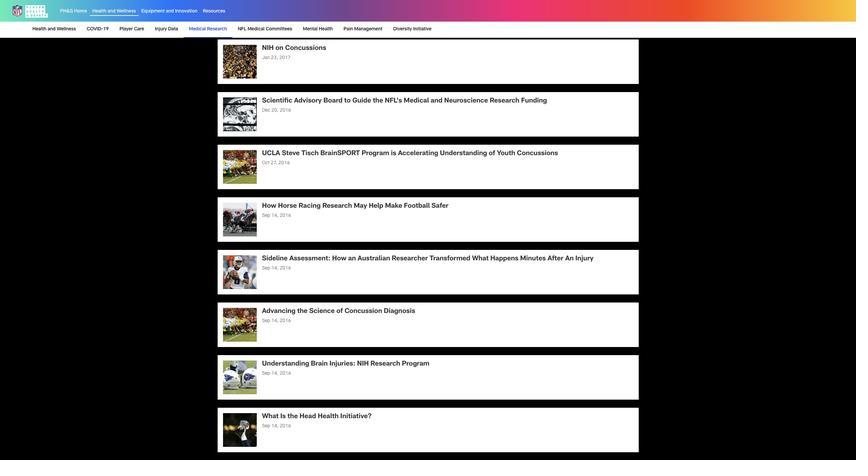 Task type: describe. For each thing, give the bounding box(es) containing it.
0 vertical spatial nih
[[262, 45, 274, 52]]

sep for sideline
[[262, 266, 270, 271]]

home
[[74, 9, 87, 14]]

ucla
[[262, 150, 280, 157]]

scientific advisory board to guide the nfl's medical and neuroscience research funding
[[262, 98, 547, 105]]

1 horizontal spatial health and wellness link
[[92, 9, 136, 14]]

diversity initiative link
[[391, 22, 434, 37]]

banner containing ph&s home
[[0, 0, 856, 38]]

to
[[344, 98, 351, 105]]

sideline
[[262, 256, 288, 263]]

management
[[354, 27, 383, 32]]

1 horizontal spatial of
[[489, 150, 495, 157]]

1 vertical spatial how
[[332, 256, 347, 263]]

understanding brain injuries: nih research program
[[262, 361, 430, 368]]

2017 for jan 23, 2017
[[279, 56, 291, 60]]

sep for understanding
[[262, 372, 270, 376]]

initiative?
[[340, 414, 372, 420]]

1 horizontal spatial program
[[402, 361, 430, 368]]

tisch
[[302, 150, 319, 157]]

14, for sideline
[[271, 266, 279, 271]]

2 horizontal spatial medical
[[404, 98, 429, 105]]

mental health link
[[300, 22, 336, 37]]

0 vertical spatial understanding
[[440, 150, 487, 157]]

ph&s home
[[60, 9, 87, 14]]

injuries:
[[330, 361, 356, 368]]

science
[[309, 308, 335, 315]]

is
[[280, 414, 286, 420]]

advancing
[[262, 308, 296, 315]]

sep 14, 2016 for what
[[262, 424, 291, 429]]

equipment
[[141, 9, 165, 14]]

0 vertical spatial how
[[262, 203, 276, 210]]

20,
[[271, 108, 279, 113]]

jan 25, 2017 link
[[218, 0, 639, 31]]

sep 14, 2016 for sideline
[[262, 266, 291, 271]]

screen shot 2016 12 20 at 5.53.15 pm image
[[223, 97, 257, 131]]

football
[[404, 203, 430, 210]]

injury inside banner
[[155, 27, 167, 32]]

0 horizontal spatial understanding
[[262, 361, 309, 368]]

mental
[[303, 27, 318, 32]]

diversity
[[393, 27, 412, 32]]

board
[[324, 98, 343, 105]]

19
[[103, 27, 109, 32]]

steve
[[282, 150, 300, 157]]

is
[[391, 150, 396, 157]]

2016 for how
[[280, 214, 291, 218]]

2016 for sideline
[[280, 266, 291, 271]]

ph&s
[[60, 9, 73, 14]]

dec 20, 2016
[[262, 108, 291, 113]]

sep 14, 2016 for understanding
[[262, 372, 291, 376]]

alt homepage hero 1024x645 image for advancing the science of concussion diagnosis
[[223, 308, 257, 342]]

and up 19
[[108, 9, 116, 14]]

nih on concussions
[[262, 45, 326, 52]]

covid-19
[[87, 27, 109, 32]]

titans 1024x408 image
[[223, 361, 257, 394]]

0 vertical spatial wellness
[[117, 9, 136, 14]]

racing
[[299, 203, 321, 210]]

what is the head health initiative?
[[262, 414, 372, 420]]

care
[[134, 27, 144, 32]]

medical research
[[189, 27, 227, 32]]

player
[[120, 27, 133, 32]]

safer
[[432, 203, 449, 210]]

denver broncos general manager and executive vice president of football operations john elway (left) holds the vince lombardi trophy following the nfl super bowl 50 football game against the carolina panthers on sunday, feb. 7, 2016 at levi's stadium in santa clara, calif. the broncos won 24-10. (ben liebenberg via ap) image
[[223, 413, 257, 447]]

diagnosis
[[384, 308, 415, 315]]

assessment:
[[289, 256, 331, 263]]

14, for how
[[271, 214, 279, 218]]

equipment and innovation link
[[141, 9, 198, 14]]

0 vertical spatial the
[[373, 98, 383, 105]]

sep for what
[[262, 424, 270, 429]]

innovation
[[175, 9, 198, 14]]

1 vertical spatial of
[[337, 308, 343, 315]]

player care
[[120, 27, 144, 32]]

25,
[[271, 3, 278, 8]]

1 horizontal spatial concussions
[[517, 150, 558, 157]]

how horse racing research may help make football safer
[[262, 203, 449, 210]]

nfl medical committees
[[238, 27, 292, 32]]

concussion
[[345, 308, 382, 315]]

advancing the science of concussion diagnosis
[[262, 308, 415, 315]]

data
[[168, 27, 178, 32]]

covid-
[[87, 27, 103, 32]]

guide
[[353, 98, 371, 105]]

sideline assessment: how an australian researcher transformed what happens minutes after an injury
[[262, 256, 594, 263]]

medical inside medical research link
[[189, 27, 206, 32]]

australian
[[358, 256, 390, 263]]

horse
[[278, 203, 297, 210]]

brainsport
[[321, 150, 360, 157]]

sep for advancing
[[262, 319, 270, 324]]

full head crop 1024x391 image
[[223, 0, 257, 26]]

medical research link
[[186, 22, 230, 37]]

jan 25, 2017
[[262, 3, 291, 8]]

player health and safety logo image
[[11, 3, 49, 19]]

player care link
[[117, 22, 147, 37]]

happens
[[491, 256, 519, 263]]

injury data link
[[152, 22, 181, 37]]

0 horizontal spatial health and wellness
[[32, 27, 76, 32]]

14, for what
[[271, 424, 279, 429]]

covid-19 link
[[84, 22, 111, 37]]

funding
[[521, 98, 547, 105]]

youth
[[497, 150, 515, 157]]

ucla steve tisch brainsport program is accelerating understanding of youth concussions
[[262, 150, 558, 157]]

2 vertical spatial the
[[288, 414, 298, 420]]

health down the player health and safety logo
[[32, 27, 46, 32]]

an
[[348, 256, 356, 263]]

minutes
[[520, 256, 546, 263]]



Task type: locate. For each thing, give the bounding box(es) containing it.
medical down innovation
[[189, 27, 206, 32]]

health and wellness link down ph&s
[[32, 22, 79, 37]]

nih
[[262, 45, 274, 52], [357, 361, 369, 368]]

0 vertical spatial health and wellness link
[[92, 9, 136, 14]]

1 2017 from the top
[[279, 3, 291, 8]]

banner
[[0, 0, 856, 38]]

nih right injuries:
[[357, 361, 369, 368]]

1 vertical spatial wellness
[[57, 27, 76, 32]]

nfl
[[238, 27, 246, 32]]

2016 for ucla
[[279, 161, 290, 166]]

0 horizontal spatial medical
[[189, 27, 206, 32]]

0 horizontal spatial concussions
[[285, 45, 326, 52]]

3 14, from the top
[[271, 319, 279, 324]]

how
[[262, 203, 276, 210], [332, 256, 347, 263]]

after
[[548, 256, 564, 263]]

0 vertical spatial of
[[489, 150, 495, 157]]

nfl medical committees link
[[235, 22, 295, 37]]

sep down advancing
[[262, 319, 270, 324]]

of left youth
[[489, 150, 495, 157]]

0 horizontal spatial how
[[262, 203, 276, 210]]

0 vertical spatial injury
[[155, 27, 167, 32]]

2017
[[279, 3, 291, 8], [279, 56, 291, 60]]

neuroscience
[[444, 98, 488, 105]]

14, for understanding
[[271, 372, 279, 376]]

how left horse
[[262, 203, 276, 210]]

2017 right 25,
[[279, 3, 291, 8]]

health and wellness up 19
[[92, 9, 136, 14]]

1 vertical spatial injury
[[576, 256, 594, 263]]

2016 for what
[[280, 424, 291, 429]]

0 horizontal spatial program
[[362, 150, 389, 157]]

1 vertical spatial jan
[[262, 56, 270, 60]]

2 2017 from the top
[[279, 56, 291, 60]]

sep right titans 1024x408 image
[[262, 372, 270, 376]]

resources
[[203, 9, 225, 14]]

concussions right youth
[[517, 150, 558, 157]]

injury right an
[[576, 256, 594, 263]]

and
[[108, 9, 116, 14], [166, 9, 174, 14], [48, 27, 56, 32], [431, 98, 443, 105]]

jan left 25,
[[262, 3, 270, 8]]

1 jan from the top
[[262, 3, 270, 8]]

pain management link
[[341, 22, 385, 37]]

injury data
[[155, 27, 178, 32]]

head
[[300, 414, 316, 420]]

the right is
[[288, 414, 298, 420]]

a general view of a large section of the crowd in the lower seating bowl as fans watch the action on the playing field during a week 15 nfl football game between the denver broncos against the pittsburgh steelers, sunday, december 20, 2015, in pittsburgh. the steelers won 34-27. (scott boehm via ap) image
[[223, 45, 257, 79]]

sep 14, 2016 for advancing
[[262, 319, 291, 324]]

ph&s home link
[[60, 9, 87, 14]]

research
[[207, 27, 227, 32], [490, 98, 520, 105], [323, 203, 352, 210], [371, 361, 400, 368]]

wellness down ph&s
[[57, 27, 76, 32]]

0 horizontal spatial of
[[337, 308, 343, 315]]

1 horizontal spatial injury
[[576, 256, 594, 263]]

injury left data
[[155, 27, 167, 32]]

resources link
[[203, 9, 225, 14]]

injury
[[155, 27, 167, 32], [576, 256, 594, 263]]

health and wellness
[[92, 9, 136, 14], [32, 27, 76, 32]]

5 sep from the top
[[262, 424, 270, 429]]

accelerating
[[398, 150, 438, 157]]

make
[[385, 203, 402, 210]]

1 vertical spatial concussions
[[517, 150, 558, 157]]

3 sep 14, 2016 from the top
[[262, 319, 291, 324]]

0 horizontal spatial injury
[[155, 27, 167, 32]]

1 vertical spatial nih
[[357, 361, 369, 368]]

diversity initiative
[[393, 27, 432, 32]]

1 horizontal spatial health and wellness
[[92, 9, 136, 14]]

ap_16252622580487 image
[[223, 255, 257, 289]]

1 vertical spatial understanding
[[262, 361, 309, 368]]

an
[[565, 256, 574, 263]]

0 vertical spatial concussions
[[285, 45, 326, 52]]

health and wellness link
[[92, 9, 136, 14], [32, 22, 79, 37]]

researcher
[[392, 256, 428, 263]]

1 horizontal spatial wellness
[[117, 9, 136, 14]]

jan for jan 25, 2017
[[262, 3, 270, 8]]

1 horizontal spatial understanding
[[440, 150, 487, 157]]

scientific
[[262, 98, 292, 105]]

oct
[[262, 161, 270, 166]]

medical right nfl's
[[404, 98, 429, 105]]

0 vertical spatial 2017
[[279, 3, 291, 8]]

2016 for advancing
[[280, 319, 291, 324]]

sep right jockey eddie castro rides toby's corner, right, to victory in the wood memorial horse race ahead of ramon dominguez, left, on arthur's tale and  john velazquez on uncle mo (5) at aqueduct racetrack saturday, april  9, 2011, in new york. (ap photo/bill kostroun)
[[262, 214, 270, 218]]

1 vertical spatial program
[[402, 361, 430, 368]]

1 horizontal spatial what
[[472, 256, 489, 263]]

sep
[[262, 214, 270, 218], [262, 266, 270, 271], [262, 319, 270, 324], [262, 372, 270, 376], [262, 424, 270, 429]]

0 horizontal spatial health and wellness link
[[32, 22, 79, 37]]

0 horizontal spatial nih
[[262, 45, 274, 52]]

committees
[[266, 27, 292, 32]]

1 horizontal spatial nih
[[357, 361, 369, 368]]

14,
[[271, 214, 279, 218], [271, 266, 279, 271], [271, 319, 279, 324], [271, 372, 279, 376], [271, 424, 279, 429]]

health
[[92, 9, 106, 14], [32, 27, 46, 32], [319, 27, 333, 32], [318, 414, 339, 420]]

alt homepage hero 1024x645 image
[[223, 150, 257, 184], [223, 308, 257, 342]]

2017 for jan 25, 2017
[[279, 3, 291, 8]]

the
[[373, 98, 383, 105], [297, 308, 308, 315], [288, 414, 298, 420]]

1 sep 14, 2016 from the top
[[262, 214, 291, 218]]

4 sep from the top
[[262, 372, 270, 376]]

1 horizontal spatial how
[[332, 256, 347, 263]]

0 vertical spatial what
[[472, 256, 489, 263]]

2016 for scientific
[[280, 108, 291, 113]]

2017 right 23, at top left
[[279, 56, 291, 60]]

advisory
[[294, 98, 322, 105]]

pain management
[[344, 27, 383, 32]]

sep right denver broncos general manager and executive vice president of football operations john elway (left) holds the vince lombardi trophy following the nfl super bowl 50 football game against the carolina panthers on sunday, feb. 7, 2016 at levi's stadium in santa clara, calif. the broncos won 24-10. (ben liebenberg via ap) image
[[262, 424, 270, 429]]

wellness
[[117, 9, 136, 14], [57, 27, 76, 32]]

1 vertical spatial the
[[297, 308, 308, 315]]

wellness up player
[[117, 9, 136, 14]]

and down the player health and safety logo
[[48, 27, 56, 32]]

of right science
[[337, 308, 343, 315]]

2 alt homepage hero 1024x645 image from the top
[[223, 308, 257, 342]]

1 horizontal spatial medical
[[248, 27, 265, 32]]

jockey eddie castro rides toby's corner, right, to victory in the wood memorial horse race ahead of ramon dominguez, left, on arthur's tale and  john velazquez on uncle mo (5) at aqueduct racetrack saturday, april  9, 2011, in new york. (ap photo/bill kostroun) image
[[223, 203, 257, 237]]

program
[[362, 150, 389, 157], [402, 361, 430, 368]]

0 vertical spatial program
[[362, 150, 389, 157]]

1 sep from the top
[[262, 214, 270, 218]]

medical inside nfl medical committees link
[[248, 27, 265, 32]]

nih up 23, at top left
[[262, 45, 274, 52]]

1 vertical spatial health and wellness link
[[32, 22, 79, 37]]

alt homepage hero 1024x645 image for ucla steve tisch brainsport program is accelerating understanding of youth concussions
[[223, 150, 257, 184]]

what left is
[[262, 414, 279, 420]]

0 horizontal spatial wellness
[[57, 27, 76, 32]]

0 horizontal spatial what
[[262, 414, 279, 420]]

1 vertical spatial alt homepage hero 1024x645 image
[[223, 308, 257, 342]]

27,
[[271, 161, 277, 166]]

equipment and innovation
[[141, 9, 198, 14]]

1 vertical spatial 2017
[[279, 56, 291, 60]]

sep 14, 2016 for how
[[262, 214, 291, 218]]

2 jan from the top
[[262, 56, 270, 60]]

may
[[354, 203, 367, 210]]

2016 for understanding
[[280, 372, 291, 376]]

help
[[369, 203, 384, 210]]

1 14, from the top
[[271, 214, 279, 218]]

4 sep 14, 2016 from the top
[[262, 372, 291, 376]]

the left nfl's
[[373, 98, 383, 105]]

pain
[[344, 27, 353, 32]]

1 vertical spatial health and wellness
[[32, 27, 76, 32]]

2 14, from the top
[[271, 266, 279, 271]]

oct 27, 2016
[[262, 161, 290, 166]]

health and wellness link up 19
[[92, 9, 136, 14]]

5 14, from the top
[[271, 424, 279, 429]]

what
[[472, 256, 489, 263], [262, 414, 279, 420]]

23,
[[271, 56, 278, 60]]

jan left 23, at top left
[[262, 56, 270, 60]]

concussions down mental
[[285, 45, 326, 52]]

and left innovation
[[166, 9, 174, 14]]

sep down sideline
[[262, 266, 270, 271]]

jan
[[262, 3, 270, 8], [262, 56, 270, 60]]

how left an
[[332, 256, 347, 263]]

mental health
[[303, 27, 333, 32]]

dec
[[262, 108, 270, 113]]

and left the "neuroscience"
[[431, 98, 443, 105]]

nfl's
[[385, 98, 402, 105]]

0 vertical spatial health and wellness
[[92, 9, 136, 14]]

initiative
[[413, 27, 432, 32]]

2 sep from the top
[[262, 266, 270, 271]]

health right 'head'
[[318, 414, 339, 420]]

health right mental
[[319, 27, 333, 32]]

jan 23, 2017
[[262, 56, 291, 60]]

health up covid-19
[[92, 9, 106, 14]]

concussions
[[285, 45, 326, 52], [517, 150, 558, 157]]

14, for advancing
[[271, 319, 279, 324]]

5 sep 14, 2016 from the top
[[262, 424, 291, 429]]

what left happens
[[472, 256, 489, 263]]

transformed
[[430, 256, 471, 263]]

brain
[[311, 361, 328, 368]]

2 sep 14, 2016 from the top
[[262, 266, 291, 271]]

jan for jan 23, 2017
[[262, 56, 270, 60]]

0 vertical spatial jan
[[262, 3, 270, 8]]

1 vertical spatial what
[[262, 414, 279, 420]]

medical right nfl
[[248, 27, 265, 32]]

the left science
[[297, 308, 308, 315]]

health and wellness down ph&s
[[32, 27, 76, 32]]

0 vertical spatial alt homepage hero 1024x645 image
[[223, 150, 257, 184]]

sep for how
[[262, 214, 270, 218]]

4 14, from the top
[[271, 372, 279, 376]]

1 alt homepage hero 1024x645 image from the top
[[223, 150, 257, 184]]

on
[[276, 45, 284, 52]]

3 sep from the top
[[262, 319, 270, 324]]

2016
[[280, 108, 291, 113], [279, 161, 290, 166], [280, 214, 291, 218], [280, 266, 291, 271], [280, 319, 291, 324], [280, 372, 291, 376], [280, 424, 291, 429]]



Task type: vqa. For each thing, say whether or not it's contained in the screenshot.


